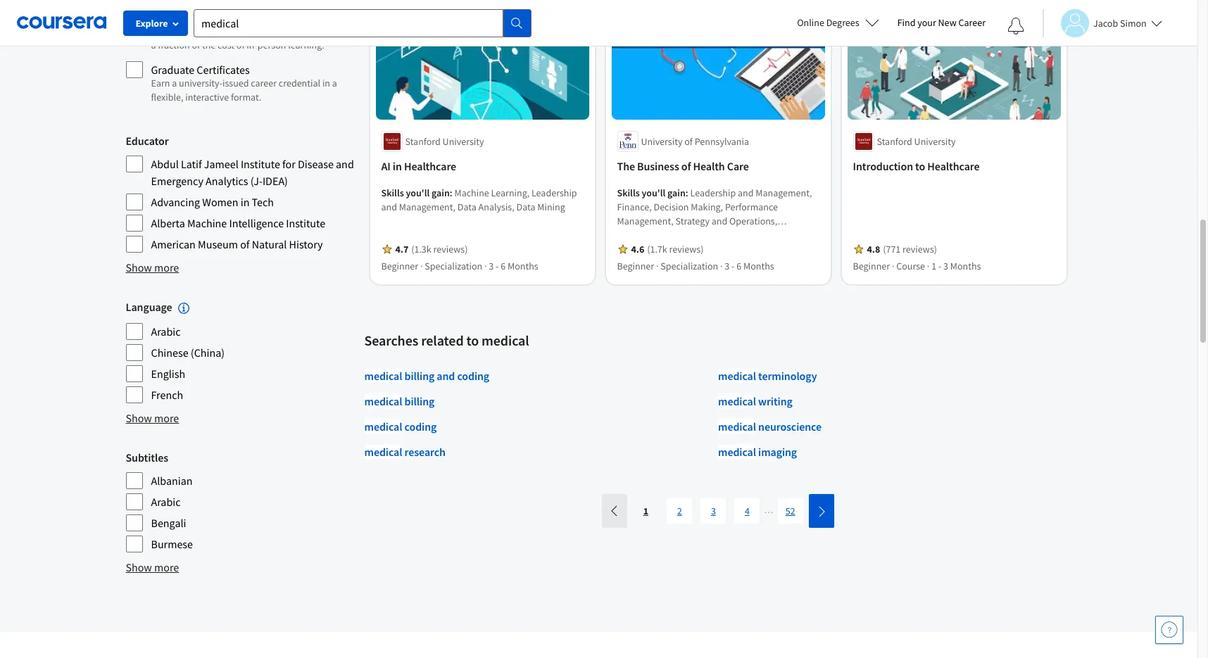 Task type: describe. For each thing, give the bounding box(es) containing it.
leadership
[[532, 187, 577, 199]]

degrees inside dropdown button
[[827, 16, 860, 29]]

4.8 (771 reviews)
[[868, 243, 938, 256]]

reviews) for healthcare
[[434, 243, 468, 256]]

stanford for in
[[405, 135, 441, 148]]

in inside educator group
[[241, 195, 250, 209]]

graduate certificates
[[151, 63, 250, 77]]

What do you want to learn? text field
[[194, 9, 504, 37]]

find
[[898, 16, 916, 29]]

healthcare for introduction to healthcare
[[928, 159, 980, 173]]

(china)
[[191, 346, 225, 360]]

2 : from the left
[[686, 187, 689, 199]]

more for burmese
[[154, 561, 179, 575]]

alberta
[[151, 216, 185, 230]]

explore button
[[123, 11, 188, 36]]

museum
[[198, 237, 238, 252]]

2 vertical spatial and
[[437, 369, 455, 383]]

information about this filter group image
[[178, 303, 189, 314]]

university for introduction to healthcare
[[915, 135, 956, 148]]

institute for jameel
[[241, 157, 280, 171]]

earn for graduate certificates
[[151, 77, 170, 89]]

history
[[289, 237, 323, 252]]

help center image
[[1162, 622, 1179, 639]]

new
[[939, 16, 957, 29]]

flexible,
[[151, 91, 183, 104]]

medical coding
[[365, 420, 437, 434]]

medical billing and coding
[[365, 369, 490, 383]]

medical left neuroscience
[[719, 420, 757, 434]]

english
[[151, 367, 185, 381]]

subtitles
[[126, 451, 168, 465]]

(1.3k
[[412, 243, 432, 256]]

degree
[[284, 25, 313, 37]]

medical down medical billing
[[365, 420, 403, 434]]

in-
[[247, 39, 258, 51]]

women
[[202, 195, 238, 209]]

3 - from the left
[[939, 260, 942, 272]]

issued
[[223, 77, 249, 89]]

albanian
[[151, 474, 193, 488]]

show more button for american museum of natural history
[[126, 259, 179, 276]]

arabic inside language group
[[151, 325, 181, 339]]

language group
[[126, 299, 356, 405]]

and inside abdul latif jameel institute for disease and emergency analytics (j-idea)
[[336, 157, 354, 171]]

chinese (china)
[[151, 346, 225, 360]]

stanford for to
[[877, 135, 913, 148]]

alberta machine intelligence institute
[[151, 216, 326, 230]]

bengali
[[151, 517, 186, 531]]

medical up medical coding
[[365, 394, 403, 408]]

ai
[[382, 159, 391, 173]]

4.6
[[632, 243, 645, 256]]

related
[[421, 332, 464, 349]]

institute for intelligence
[[286, 216, 326, 230]]

3 link
[[701, 499, 727, 524]]

career
[[251, 77, 277, 89]]

show for french
[[126, 412, 152, 426]]

earn for degrees
[[151, 25, 170, 37]]

fraction
[[158, 39, 190, 51]]

learning.
[[288, 39, 325, 51]]

format.
[[231, 91, 262, 104]]

1 skills from the left
[[382, 187, 404, 199]]

writing
[[759, 394, 793, 408]]

coursera image
[[17, 11, 106, 34]]

medical research
[[365, 445, 446, 459]]

stanford university for in
[[405, 135, 484, 148]]

(1.7k
[[648, 243, 668, 256]]

ai in healthcare link
[[382, 158, 584, 175]]

(771
[[884, 243, 901, 256]]

4.6 (1.7k reviews)
[[632, 243, 704, 256]]

certificates
[[197, 63, 250, 77]]

tech
[[252, 195, 274, 209]]

your for find
[[918, 16, 937, 29]]

analysis,
[[479, 201, 515, 213]]

ai in healthcare
[[382, 159, 457, 173]]

of inside educator group
[[240, 237, 250, 252]]

show more for american museum of natural history
[[126, 261, 179, 275]]

4
[[745, 505, 750, 518]]

0 vertical spatial coding
[[458, 369, 490, 383]]

1 horizontal spatial a
[[172, 77, 177, 89]]

6 for ai in healthcare
[[501, 260, 506, 272]]

american
[[151, 237, 196, 252]]

- for the business of health care
[[732, 260, 735, 272]]

or
[[238, 25, 247, 37]]

disease
[[298, 157, 334, 171]]

online degrees button
[[786, 7, 891, 38]]

the business of health care
[[618, 159, 749, 173]]

the
[[618, 159, 635, 173]]

2 skills from the left
[[618, 187, 640, 199]]

2 skills you'll gain : from the left
[[618, 187, 691, 199]]

french
[[151, 388, 183, 402]]

learning,
[[491, 187, 530, 199]]

6 for the business of health care
[[737, 260, 742, 272]]

university of pennsylvania
[[641, 135, 750, 148]]

for inside 'earn your bachelor's or master's degree online for a fraction of the cost of in-person learning.'
[[343, 25, 354, 37]]

1 skills you'll gain : from the left
[[382, 187, 455, 199]]

bachelor's
[[193, 25, 236, 37]]

person
[[258, 39, 286, 51]]

find your new career link
[[891, 14, 993, 32]]

educator
[[126, 134, 169, 148]]

1 gain from the left
[[432, 187, 450, 199]]

simon
[[1121, 17, 1148, 29]]

specialization for healthcare
[[425, 260, 483, 272]]

3 · from the left
[[657, 260, 659, 272]]

…
[[765, 504, 774, 516]]

jacob simon button
[[1043, 9, 1163, 37]]

mining
[[538, 201, 566, 213]]

previous page image
[[610, 506, 621, 517]]

educator group
[[126, 132, 356, 254]]

4.8
[[868, 243, 881, 256]]

online
[[315, 25, 341, 37]]

billing for medical billing
[[405, 394, 435, 408]]

4 link
[[735, 499, 760, 524]]

your for earn
[[172, 25, 191, 37]]

abdul
[[151, 157, 179, 171]]

searches related to medical
[[365, 332, 530, 349]]

3 reviews) from the left
[[903, 243, 938, 256]]

business
[[638, 159, 680, 173]]

reviews) for of
[[670, 243, 704, 256]]

language
[[126, 300, 172, 314]]

abdul latif jameel institute for disease and emergency analytics (j-idea)
[[151, 157, 354, 188]]

show more button for french
[[126, 410, 179, 427]]

machine learning, leadership and management, data analysis, data mining
[[382, 187, 577, 213]]

for inside abdul latif jameel institute for disease and emergency analytics (j-idea)
[[283, 157, 296, 171]]

idea)
[[263, 174, 288, 188]]

2
[[678, 505, 683, 518]]

show for burmese
[[126, 561, 152, 575]]

credential
[[279, 77, 321, 89]]

beginner · specialization · 3 - 6 months for healthcare
[[382, 260, 539, 272]]

machine inside educator group
[[187, 216, 227, 230]]

of left in-
[[237, 39, 245, 51]]

medical down medical coding
[[365, 445, 403, 459]]

more for american museum of natural history
[[154, 261, 179, 275]]

2 · from the left
[[485, 260, 487, 272]]

explore
[[136, 17, 168, 30]]



Task type: locate. For each thing, give the bounding box(es) containing it.
of up the business of health care at right top
[[685, 135, 693, 148]]

introduction
[[854, 159, 914, 173]]

coding up research
[[405, 420, 437, 434]]

more for french
[[154, 412, 179, 426]]

1 horizontal spatial skills
[[618, 187, 640, 199]]

of left health
[[682, 159, 691, 173]]

show more down american
[[126, 261, 179, 275]]

52 link
[[778, 499, 804, 524]]

specialization down 4.7 (1.3k reviews)
[[425, 260, 483, 272]]

specialization for of
[[661, 260, 719, 272]]

1 horizontal spatial months
[[744, 260, 775, 272]]

1 stanford from the left
[[405, 135, 441, 148]]

you'll up management,
[[406, 187, 430, 199]]

0 horizontal spatial stanford university
[[405, 135, 484, 148]]

2 billing from the top
[[405, 394, 435, 408]]

1 vertical spatial more
[[154, 412, 179, 426]]

medical left 'imaging'
[[719, 445, 757, 459]]

0 horizontal spatial healthcare
[[404, 159, 457, 173]]

the
[[202, 39, 216, 51]]

2 horizontal spatial -
[[939, 260, 942, 272]]

skills you'll gain : up management,
[[382, 187, 455, 199]]

0 horizontal spatial a
[[151, 39, 156, 51]]

0 horizontal spatial reviews)
[[434, 243, 468, 256]]

1 vertical spatial show more
[[126, 412, 179, 426]]

: down the business of health care at right top
[[686, 187, 689, 199]]

2 vertical spatial show more button
[[126, 560, 179, 576]]

2 horizontal spatial reviews)
[[903, 243, 938, 256]]

0 horizontal spatial and
[[336, 157, 354, 171]]

arabic inside subtitles group
[[151, 495, 181, 510]]

jacob simon
[[1094, 17, 1148, 29]]

searches
[[365, 332, 419, 349]]

0 vertical spatial and
[[336, 157, 354, 171]]

1 horizontal spatial skills you'll gain :
[[618, 187, 691, 199]]

3 show from the top
[[126, 561, 152, 575]]

medical left 'writing'
[[719, 394, 757, 408]]

jacob
[[1094, 17, 1119, 29]]

1 university from the left
[[443, 135, 484, 148]]

1 horizontal spatial gain
[[668, 187, 686, 199]]

reviews) right "(1.7k"
[[670, 243, 704, 256]]

2 stanford from the left
[[877, 135, 913, 148]]

advancing women in tech
[[151, 195, 274, 209]]

reviews) up beginner · course · 1 - 3 months
[[903, 243, 938, 256]]

3 more from the top
[[154, 561, 179, 575]]

stanford university up ai in healthcare
[[405, 135, 484, 148]]

gain down the business of health care at right top
[[668, 187, 686, 199]]

arabic up bengali
[[151, 495, 181, 510]]

0 horizontal spatial :
[[450, 187, 453, 199]]

0 vertical spatial more
[[154, 261, 179, 275]]

0 horizontal spatial beginner · specialization · 3 - 6 months
[[382, 260, 539, 272]]

0 horizontal spatial in
[[241, 195, 250, 209]]

in right credential
[[323, 77, 330, 89]]

imaging
[[759, 445, 798, 459]]

jameel
[[204, 157, 239, 171]]

4 · from the left
[[721, 260, 723, 272]]

0 vertical spatial show more button
[[126, 259, 179, 276]]

american museum of natural history
[[151, 237, 323, 252]]

2 specialization from the left
[[661, 260, 719, 272]]

medical billing
[[365, 394, 435, 408]]

2 you'll from the left
[[642, 187, 666, 199]]

1 stanford university from the left
[[405, 135, 484, 148]]

degrees up fraction at the left top of page
[[151, 11, 189, 25]]

show more button down french on the bottom of page
[[126, 410, 179, 427]]

0 horizontal spatial skills you'll gain :
[[382, 187, 455, 199]]

0 horizontal spatial gain
[[432, 187, 450, 199]]

earn a university-issued career credential in a flexible, interactive format.
[[151, 77, 337, 104]]

1 horizontal spatial healthcare
[[928, 159, 980, 173]]

earn inside earn a university-issued career credential in a flexible, interactive format.
[[151, 77, 170, 89]]

institute up history
[[286, 216, 326, 230]]

show more down french on the bottom of page
[[126, 412, 179, 426]]

1 horizontal spatial for
[[343, 25, 354, 37]]

your up fraction at the left top of page
[[172, 25, 191, 37]]

reviews) right (1.3k
[[434, 243, 468, 256]]

1 you'll from the left
[[406, 187, 430, 199]]

1 show from the top
[[126, 261, 152, 275]]

skills down ai
[[382, 187, 404, 199]]

0 vertical spatial to
[[916, 159, 926, 173]]

online
[[798, 16, 825, 29]]

show more for burmese
[[126, 561, 179, 575]]

0 horizontal spatial machine
[[187, 216, 227, 230]]

1 horizontal spatial and
[[382, 201, 397, 213]]

0 vertical spatial arabic
[[151, 325, 181, 339]]

1 vertical spatial billing
[[405, 394, 435, 408]]

in right ai
[[393, 159, 402, 173]]

more down american
[[154, 261, 179, 275]]

gain up management,
[[432, 187, 450, 199]]

master's
[[249, 25, 282, 37]]

in inside earn a university-issued career credential in a flexible, interactive format.
[[323, 77, 330, 89]]

healthcare
[[404, 159, 457, 173], [928, 159, 980, 173]]

skills you'll gain : down business
[[618, 187, 691, 199]]

1 horizontal spatial specialization
[[661, 260, 719, 272]]

data
[[458, 201, 477, 213], [517, 201, 536, 213]]

of
[[192, 39, 200, 51], [237, 39, 245, 51], [685, 135, 693, 148], [682, 159, 691, 173], [240, 237, 250, 252]]

2 healthcare from the left
[[928, 159, 980, 173]]

1 show more from the top
[[126, 261, 179, 275]]

2 earn from the top
[[151, 77, 170, 89]]

more
[[154, 261, 179, 275], [154, 412, 179, 426], [154, 561, 179, 575]]

2 show more from the top
[[126, 412, 179, 426]]

earn your bachelor's or master's degree online for a fraction of the cost of in-person learning.
[[151, 25, 354, 51]]

stanford university
[[405, 135, 484, 148], [877, 135, 956, 148]]

0 horizontal spatial 6
[[501, 260, 506, 272]]

2 horizontal spatial university
[[915, 135, 956, 148]]

- for ai in healthcare
[[496, 260, 499, 272]]

1 horizontal spatial beginner
[[618, 260, 655, 272]]

medical
[[482, 332, 530, 349], [365, 369, 403, 383], [719, 369, 757, 383], [365, 394, 403, 408], [719, 394, 757, 408], [365, 420, 403, 434], [719, 420, 757, 434], [365, 445, 403, 459], [719, 445, 757, 459]]

and left management,
[[382, 201, 397, 213]]

and inside the machine learning, leadership and management, data analysis, data mining
[[382, 201, 397, 213]]

1 horizontal spatial you'll
[[642, 187, 666, 199]]

0 horizontal spatial beginner
[[382, 260, 419, 272]]

1 horizontal spatial to
[[916, 159, 926, 173]]

pennsylvania
[[695, 135, 750, 148]]

medical right related
[[482, 332, 530, 349]]

0 vertical spatial billing
[[405, 369, 435, 383]]

beginner for business
[[618, 260, 655, 272]]

1
[[932, 260, 937, 272]]

introduction to healthcare link
[[854, 158, 1056, 175]]

1 show more button from the top
[[126, 259, 179, 276]]

3 inside page navigation navigation
[[711, 505, 716, 518]]

billing
[[405, 369, 435, 383], [405, 394, 435, 408]]

health
[[694, 159, 725, 173]]

show down french on the bottom of page
[[126, 412, 152, 426]]

graduate
[[151, 63, 195, 77]]

1 horizontal spatial 6
[[737, 260, 742, 272]]

1 vertical spatial for
[[283, 157, 296, 171]]

stanford up introduction
[[877, 135, 913, 148]]

reviews)
[[434, 243, 468, 256], [670, 243, 704, 256], [903, 243, 938, 256]]

machine inside the machine learning, leadership and management, data analysis, data mining
[[455, 187, 489, 199]]

1 vertical spatial in
[[393, 159, 402, 173]]

online degrees
[[798, 16, 860, 29]]

coding
[[458, 369, 490, 383], [405, 420, 437, 434]]

billing up medical billing
[[405, 369, 435, 383]]

3 show more from the top
[[126, 561, 179, 575]]

0 horizontal spatial for
[[283, 157, 296, 171]]

show for american museum of natural history
[[126, 261, 152, 275]]

billing for medical billing and coding
[[405, 369, 435, 383]]

beginner
[[382, 260, 419, 272], [618, 260, 655, 272], [854, 260, 891, 272]]

for up idea)
[[283, 157, 296, 171]]

1 vertical spatial and
[[382, 201, 397, 213]]

1 more from the top
[[154, 261, 179, 275]]

you'll
[[406, 187, 430, 199], [642, 187, 666, 199]]

0 horizontal spatial specialization
[[425, 260, 483, 272]]

0 horizontal spatial stanford
[[405, 135, 441, 148]]

: up management,
[[450, 187, 453, 199]]

1 months from the left
[[508, 260, 539, 272]]

earn inside 'earn your bachelor's or master's degree online for a fraction of the cost of in-person learning.'
[[151, 25, 170, 37]]

2 show from the top
[[126, 412, 152, 426]]

2 horizontal spatial in
[[393, 159, 402, 173]]

0 horizontal spatial university
[[443, 135, 484, 148]]

show notifications image
[[1008, 18, 1025, 35]]

2 vertical spatial more
[[154, 561, 179, 575]]

university up business
[[641, 135, 683, 148]]

show down the burmese
[[126, 561, 152, 575]]

1 · from the left
[[421, 260, 423, 272]]

2 horizontal spatial months
[[951, 260, 982, 272]]

0 horizontal spatial your
[[172, 25, 191, 37]]

1 - from the left
[[496, 260, 499, 272]]

1 horizontal spatial university
[[641, 135, 683, 148]]

machine up analysis,
[[455, 187, 489, 199]]

your right find
[[918, 16, 937, 29]]

beginner · course · 1 - 3 months
[[854, 260, 982, 272]]

show more button down the burmese
[[126, 560, 179, 576]]

show more
[[126, 261, 179, 275], [126, 412, 179, 426], [126, 561, 179, 575]]

intelligence
[[229, 216, 284, 230]]

1 horizontal spatial -
[[732, 260, 735, 272]]

1 beginner from the left
[[382, 260, 419, 272]]

2 gain from the left
[[668, 187, 686, 199]]

beginner down 4.7 on the top of page
[[382, 260, 419, 272]]

2 vertical spatial show more
[[126, 561, 179, 575]]

0 vertical spatial machine
[[455, 187, 489, 199]]

stanford university up introduction to healthcare
[[877, 135, 956, 148]]

a up flexible, on the top
[[172, 77, 177, 89]]

2 6 from the left
[[737, 260, 742, 272]]

data left analysis,
[[458, 201, 477, 213]]

machine
[[455, 187, 489, 199], [187, 216, 227, 230]]

a inside 'earn your bachelor's or master's degree online for a fraction of the cost of in-person learning.'
[[151, 39, 156, 51]]

a left fraction at the left top of page
[[151, 39, 156, 51]]

0 horizontal spatial you'll
[[406, 187, 430, 199]]

1 horizontal spatial institute
[[286, 216, 326, 230]]

earn up fraction at the left top of page
[[151, 25, 170, 37]]

in
[[323, 77, 330, 89], [393, 159, 402, 173], [241, 195, 250, 209]]

show more button for burmese
[[126, 560, 179, 576]]

university up introduction to healthcare
[[915, 135, 956, 148]]

0 horizontal spatial months
[[508, 260, 539, 272]]

1 horizontal spatial :
[[686, 187, 689, 199]]

2 vertical spatial show
[[126, 561, 152, 575]]

2 data from the left
[[517, 201, 536, 213]]

2 - from the left
[[732, 260, 735, 272]]

2 months from the left
[[744, 260, 775, 272]]

1 vertical spatial show more button
[[126, 410, 179, 427]]

0 vertical spatial show more
[[126, 261, 179, 275]]

neuroscience
[[759, 420, 822, 434]]

arabic
[[151, 325, 181, 339], [151, 495, 181, 510]]

5 · from the left
[[893, 260, 895, 272]]

months
[[508, 260, 539, 272], [744, 260, 775, 272], [951, 260, 982, 272]]

show more button down american
[[126, 259, 179, 276]]

1 6 from the left
[[501, 260, 506, 272]]

2 more from the top
[[154, 412, 179, 426]]

1 earn from the top
[[151, 25, 170, 37]]

earn
[[151, 25, 170, 37], [151, 77, 170, 89]]

natural
[[252, 237, 287, 252]]

a right credential
[[332, 77, 337, 89]]

next page image
[[816, 506, 828, 518]]

specialization
[[425, 260, 483, 272], [661, 260, 719, 272]]

a
[[151, 39, 156, 51], [172, 77, 177, 89], [332, 77, 337, 89]]

1 specialization from the left
[[425, 260, 483, 272]]

in left the tech
[[241, 195, 250, 209]]

and right disease
[[336, 157, 354, 171]]

beginner down 4.6
[[618, 260, 655, 272]]

1 vertical spatial show
[[126, 412, 152, 426]]

1 horizontal spatial degrees
[[827, 16, 860, 29]]

0 horizontal spatial -
[[496, 260, 499, 272]]

latif
[[181, 157, 202, 171]]

show more for french
[[126, 412, 179, 426]]

specialization down the 4.6 (1.7k reviews)
[[661, 260, 719, 272]]

2 horizontal spatial beginner
[[854, 260, 891, 272]]

2 university from the left
[[641, 135, 683, 148]]

2 reviews) from the left
[[670, 243, 704, 256]]

advancing
[[151, 195, 200, 209]]

stanford university for to
[[877, 135, 956, 148]]

1 arabic from the top
[[151, 325, 181, 339]]

more down the burmese
[[154, 561, 179, 575]]

1 horizontal spatial reviews)
[[670, 243, 704, 256]]

-
[[496, 260, 499, 272], [732, 260, 735, 272], [939, 260, 942, 272]]

medical up medical billing
[[365, 369, 403, 383]]

institute up (j-
[[241, 157, 280, 171]]

2 beginner from the left
[[618, 260, 655, 272]]

(j-
[[251, 174, 263, 188]]

for right online
[[343, 25, 354, 37]]

healthcare for ai in healthcare
[[404, 159, 457, 173]]

0 horizontal spatial coding
[[405, 420, 437, 434]]

earn up flexible, on the top
[[151, 77, 170, 89]]

beginner · specialization · 3 - 6 months down the 4.6 (1.7k reviews)
[[618, 260, 775, 272]]

3 beginner from the left
[[854, 260, 891, 272]]

2 beginner · specialization · 3 - 6 months from the left
[[618, 260, 775, 272]]

skills you'll gain :
[[382, 187, 455, 199], [618, 187, 691, 199]]

to
[[916, 159, 926, 173], [467, 332, 479, 349]]

of down alberta machine intelligence institute
[[240, 237, 250, 252]]

show more down the burmese
[[126, 561, 179, 575]]

stanford up ai in healthcare
[[405, 135, 441, 148]]

1 vertical spatial to
[[467, 332, 479, 349]]

4.7 (1.3k reviews)
[[396, 243, 468, 256]]

arabic up chinese
[[151, 325, 181, 339]]

cost
[[218, 39, 235, 51]]

2 vertical spatial in
[[241, 195, 250, 209]]

3 university from the left
[[915, 135, 956, 148]]

beginner · specialization · 3 - 6 months for of
[[618, 260, 775, 272]]

0 vertical spatial earn
[[151, 25, 170, 37]]

2 horizontal spatial and
[[437, 369, 455, 383]]

the business of health care link
[[618, 158, 820, 175]]

1 horizontal spatial in
[[323, 77, 330, 89]]

1 vertical spatial institute
[[286, 216, 326, 230]]

1 vertical spatial coding
[[405, 420, 437, 434]]

1 horizontal spatial stanford university
[[877, 135, 956, 148]]

0 vertical spatial in
[[323, 77, 330, 89]]

2 stanford university from the left
[[877, 135, 956, 148]]

page navigation navigation
[[601, 494, 836, 528]]

0 horizontal spatial degrees
[[151, 11, 189, 25]]

billing down medical billing and coding
[[405, 394, 435, 408]]

1 reviews) from the left
[[434, 243, 468, 256]]

university for ai in healthcare
[[443, 135, 484, 148]]

1 vertical spatial earn
[[151, 77, 170, 89]]

interactive
[[185, 91, 229, 104]]

52
[[786, 505, 796, 518]]

2 arabic from the top
[[151, 495, 181, 510]]

6 · from the left
[[928, 260, 930, 272]]

0 horizontal spatial institute
[[241, 157, 280, 171]]

subtitles group
[[126, 450, 356, 554]]

and
[[336, 157, 354, 171], [382, 201, 397, 213], [437, 369, 455, 383]]

coding down searches related to medical
[[458, 369, 490, 383]]

1 data from the left
[[458, 201, 477, 213]]

None search field
[[194, 9, 532, 37]]

analytics
[[206, 174, 248, 188]]

0 horizontal spatial to
[[467, 332, 479, 349]]

to right related
[[467, 332, 479, 349]]

medical left terminology
[[719, 369, 757, 383]]

care
[[728, 159, 749, 173]]

1 beginner · specialization · 3 - 6 months from the left
[[382, 260, 539, 272]]

0 vertical spatial institute
[[241, 157, 280, 171]]

months for the business of health care
[[744, 260, 775, 272]]

1 horizontal spatial stanford
[[877, 135, 913, 148]]

degrees right online
[[827, 16, 860, 29]]

1 billing from the top
[[405, 369, 435, 383]]

emergency
[[151, 174, 204, 188]]

2 show more button from the top
[[126, 410, 179, 427]]

3 months from the left
[[951, 260, 982, 272]]

2 link
[[667, 499, 693, 524]]

skills down 'the'
[[618, 187, 640, 199]]

stanford
[[405, 135, 441, 148], [877, 135, 913, 148]]

1 : from the left
[[450, 187, 453, 199]]

university up ai in healthcare link
[[443, 135, 484, 148]]

machine down advancing women in tech
[[187, 216, 227, 230]]

1 vertical spatial machine
[[187, 216, 227, 230]]

of inside "the business of health care" link
[[682, 159, 691, 173]]

1 horizontal spatial data
[[517, 201, 536, 213]]

1 healthcare from the left
[[404, 159, 457, 173]]

1 horizontal spatial beginner · specialization · 3 - 6 months
[[618, 260, 775, 272]]

data down learning,
[[517, 201, 536, 213]]

you'll down business
[[642, 187, 666, 199]]

1 vertical spatial arabic
[[151, 495, 181, 510]]

university-
[[179, 77, 223, 89]]

your inside 'earn your bachelor's or master's degree online for a fraction of the cost of in-person learning.'
[[172, 25, 191, 37]]

of left the the
[[192, 39, 200, 51]]

0 vertical spatial for
[[343, 25, 354, 37]]

0 horizontal spatial skills
[[382, 187, 404, 199]]

show up the language
[[126, 261, 152, 275]]

1 horizontal spatial coding
[[458, 369, 490, 383]]

months for ai in healthcare
[[508, 260, 539, 272]]

1 horizontal spatial your
[[918, 16, 937, 29]]

0 horizontal spatial data
[[458, 201, 477, 213]]

1 horizontal spatial machine
[[455, 187, 489, 199]]

and down searches related to medical
[[437, 369, 455, 383]]

beginner · specialization · 3 - 6 months down 4.7 (1.3k reviews)
[[382, 260, 539, 272]]

burmese
[[151, 538, 193, 552]]

more down french on the bottom of page
[[154, 412, 179, 426]]

find your new career
[[898, 16, 986, 29]]

3 show more button from the top
[[126, 560, 179, 576]]

0 vertical spatial show
[[126, 261, 152, 275]]

to right introduction
[[916, 159, 926, 173]]

4.7
[[396, 243, 409, 256]]

institute inside abdul latif jameel institute for disease and emergency analytics (j-idea)
[[241, 157, 280, 171]]

beginner down 4.8
[[854, 260, 891, 272]]

2 horizontal spatial a
[[332, 77, 337, 89]]

beginner for in
[[382, 260, 419, 272]]



Task type: vqa. For each thing, say whether or not it's contained in the screenshot.
'PENNSYLVANIA'
yes



